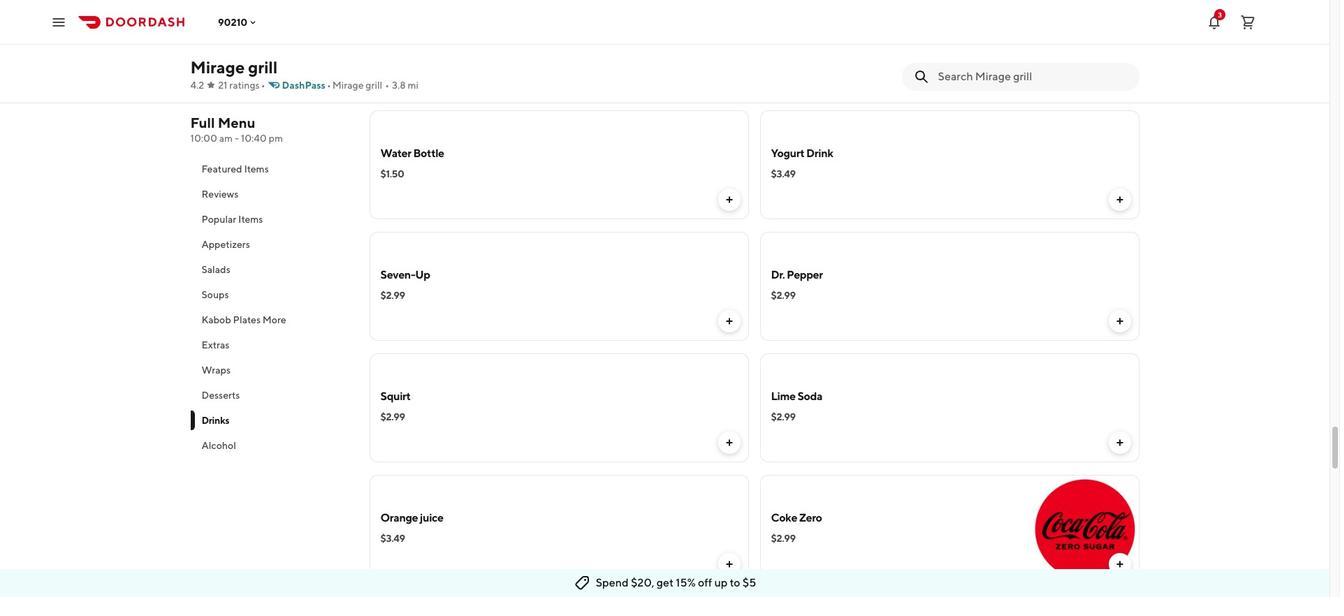 Task type: vqa. For each thing, say whether or not it's contained in the screenshot.
The "Previous Button Of Carousel" IMAGE
no



Task type: locate. For each thing, give the bounding box(es) containing it.
$5
[[743, 576, 756, 590]]

$3.49 down yogurt
[[771, 168, 796, 180]]

kabob plates more button
[[190, 307, 352, 333]]

juice
[[420, 511, 443, 525]]

yogurt
[[771, 147, 804, 160]]

$3.49 down orange at the bottom of page
[[380, 533, 405, 544]]

coke zero
[[771, 511, 822, 525]]

lime soda
[[771, 390, 822, 403]]

0 horizontal spatial •
[[261, 80, 265, 91]]

pm
[[269, 133, 283, 144]]

salads button
[[190, 257, 352, 282]]

0 horizontal spatial mirage
[[190, 57, 245, 77]]

2 horizontal spatial •
[[385, 80, 389, 91]]

to
[[730, 576, 740, 590]]

$2.99 for seven-up
[[380, 290, 405, 301]]

$3.49
[[771, 168, 796, 180], [380, 533, 405, 544]]

grill left 3.8
[[366, 80, 382, 91]]

appetizers button
[[190, 232, 352, 257]]

2 • from the left
[[327, 80, 331, 91]]

water bottle
[[380, 147, 444, 160]]

grill
[[248, 57, 277, 77], [366, 80, 382, 91]]

spend
[[596, 576, 629, 590]]

•
[[261, 80, 265, 91], [327, 80, 331, 91], [385, 80, 389, 91]]

1 vertical spatial mirage
[[332, 80, 364, 91]]

mirage right dashpass •
[[332, 80, 364, 91]]

squirt
[[380, 390, 411, 403]]

mirage grill
[[190, 57, 277, 77]]

0 horizontal spatial grill
[[248, 57, 277, 77]]

1 horizontal spatial mirage
[[332, 80, 364, 91]]

extras
[[202, 340, 229, 351]]

$2.99 down coke
[[771, 533, 796, 544]]

yogurt drink
[[771, 147, 833, 160]]

drinks
[[202, 415, 229, 426]]

0 vertical spatial $3.49
[[771, 168, 796, 180]]

up
[[714, 576, 728, 590]]

90210 button
[[218, 16, 259, 28]]

mirage
[[190, 57, 245, 77], [332, 80, 364, 91]]

1 horizontal spatial grill
[[366, 80, 382, 91]]

$2.99 down squirt
[[380, 412, 405, 423]]

$2.99 down dr. on the top right
[[771, 290, 796, 301]]

kabob
[[202, 314, 231, 326]]

$2.99 for squirt
[[380, 412, 405, 423]]

items up reviews button
[[244, 163, 269, 175]]

ratings
[[229, 80, 260, 91]]

$1.50
[[380, 168, 404, 180]]

soups button
[[190, 282, 352, 307]]

mirage up 21
[[190, 57, 245, 77]]

open menu image
[[50, 14, 67, 30]]

orange
[[380, 511, 418, 525]]

dr. pepper
[[771, 268, 823, 282]]

up
[[415, 268, 430, 282]]

wraps button
[[190, 358, 352, 383]]

add item to cart image
[[723, 316, 735, 327], [1114, 316, 1125, 327], [1114, 437, 1125, 449]]

pepper
[[787, 268, 823, 282]]

items inside button
[[244, 163, 269, 175]]

3
[[1218, 10, 1222, 19]]

dashpass
[[282, 80, 326, 91]]

Item Search search field
[[938, 69, 1128, 85]]

items inside button
[[238, 214, 263, 225]]

1 • from the left
[[261, 80, 265, 91]]

• left 3.8
[[385, 80, 389, 91]]

1 vertical spatial $3.49
[[380, 533, 405, 544]]

1 vertical spatial grill
[[366, 80, 382, 91]]

• right ratings
[[261, 80, 265, 91]]

0 vertical spatial mirage
[[190, 57, 245, 77]]

0 horizontal spatial $3.49
[[380, 533, 405, 544]]

• right dashpass
[[327, 80, 331, 91]]

0 vertical spatial items
[[244, 163, 269, 175]]

10:40
[[241, 133, 267, 144]]

10:00
[[190, 133, 217, 144]]

mirage for mirage grill
[[190, 57, 245, 77]]

$2.99
[[380, 290, 405, 301], [771, 290, 796, 301], [380, 412, 405, 423], [771, 412, 796, 423], [771, 533, 796, 544]]

salads
[[202, 264, 230, 275]]

items right popular
[[238, 214, 263, 225]]

add item to cart image
[[723, 194, 735, 205], [1114, 194, 1125, 205], [723, 437, 735, 449], [723, 559, 735, 570], [1114, 559, 1125, 570]]

items for popular items
[[238, 214, 263, 225]]

1 horizontal spatial •
[[327, 80, 331, 91]]

items
[[244, 163, 269, 175], [238, 214, 263, 225]]

• for 21 ratings •
[[261, 80, 265, 91]]

1 vertical spatial items
[[238, 214, 263, 225]]

off
[[698, 576, 712, 590]]

$2.99 for lime soda
[[771, 412, 796, 423]]

0 vertical spatial grill
[[248, 57, 277, 77]]

21 ratings •
[[218, 80, 265, 91]]

featured
[[202, 163, 242, 175]]

grill up ratings
[[248, 57, 277, 77]]

1 horizontal spatial $3.49
[[771, 168, 796, 180]]

-
[[235, 133, 239, 144]]

3 • from the left
[[385, 80, 389, 91]]

appetizers
[[202, 239, 250, 250]]

$2.99 down "seven-"
[[380, 290, 405, 301]]

$2.99 down lime
[[771, 412, 796, 423]]

zero
[[799, 511, 822, 525]]



Task type: describe. For each thing, give the bounding box(es) containing it.
$3.49 for orange juice
[[380, 533, 405, 544]]

full
[[190, 115, 215, 131]]

add item to cart image for lime soda
[[1114, 437, 1125, 449]]

grill for mirage grill
[[248, 57, 277, 77]]

$2.99 for coke zero
[[771, 533, 796, 544]]

$20,
[[631, 576, 654, 590]]

21
[[218, 80, 227, 91]]

wraps
[[202, 365, 231, 376]]

items for featured items
[[244, 163, 269, 175]]

0 items, open order cart image
[[1239, 14, 1256, 30]]

grill for mirage grill • 3.8 mi
[[366, 80, 382, 91]]

mi
[[408, 80, 419, 91]]

menu
[[218, 115, 255, 131]]

alcohol button
[[190, 433, 352, 458]]

popular items button
[[190, 207, 352, 232]]

$3.49 for yogurt drink
[[771, 168, 796, 180]]

dashpass •
[[282, 80, 331, 91]]

reviews button
[[190, 182, 352, 207]]

desserts
[[202, 390, 240, 401]]

add item to cart image for dr. pepper
[[1114, 316, 1125, 327]]

alcohol
[[202, 440, 236, 451]]

spend $20, get 15% off up to $5
[[596, 576, 756, 590]]

add item to cart image for seven-up
[[723, 316, 735, 327]]

lime
[[771, 390, 796, 403]]

soda
[[797, 390, 822, 403]]

featured items
[[202, 163, 269, 175]]

coke zero image
[[1030, 475, 1139, 584]]

water
[[380, 147, 411, 160]]

• for mirage grill • 3.8 mi
[[385, 80, 389, 91]]

full menu 10:00 am - 10:40 pm
[[190, 115, 283, 144]]

dr.
[[771, 268, 785, 282]]

$2.99 for dr. pepper
[[771, 290, 796, 301]]

add item to cart image for bottle
[[723, 194, 735, 205]]

extras button
[[190, 333, 352, 358]]

drink
[[806, 147, 833, 160]]

kabob plates more
[[202, 314, 286, 326]]

get
[[657, 576, 674, 590]]

15%
[[676, 576, 696, 590]]

3.8
[[392, 80, 406, 91]]

mirage for mirage grill • 3.8 mi
[[332, 80, 364, 91]]

am
[[219, 133, 233, 144]]

add item to cart image for drink
[[1114, 194, 1125, 205]]

featured items button
[[190, 157, 352, 182]]

reviews
[[202, 189, 238, 200]]

90210
[[218, 16, 247, 28]]

orange juice
[[380, 511, 443, 525]]

seven-
[[380, 268, 415, 282]]

mirage grill • 3.8 mi
[[332, 80, 419, 91]]

popular
[[202, 214, 236, 225]]

popular items
[[202, 214, 263, 225]]

desserts button
[[190, 383, 352, 408]]

seven-up
[[380, 268, 430, 282]]

plates
[[233, 314, 261, 326]]

coke
[[771, 511, 797, 525]]

bottle
[[413, 147, 444, 160]]

soups
[[202, 289, 229, 300]]

add item to cart image for juice
[[723, 559, 735, 570]]

more
[[263, 314, 286, 326]]

notification bell image
[[1206, 14, 1223, 30]]

4.2
[[190, 80, 204, 91]]



